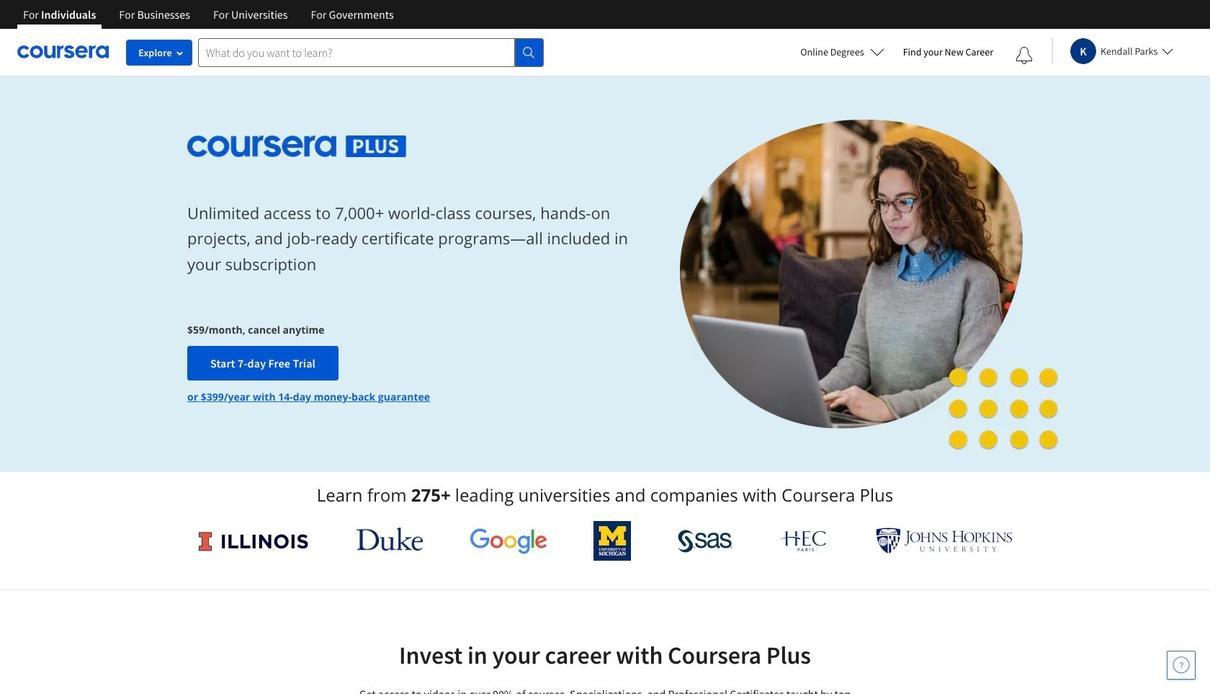 Task type: vqa. For each thing, say whether or not it's contained in the screenshot.
Banner "navigation"
yes



Task type: locate. For each thing, give the bounding box(es) containing it.
What do you want to learn? text field
[[198, 38, 515, 67]]

coursera plus image
[[187, 135, 407, 157]]

None search field
[[198, 38, 544, 67]]

duke university image
[[356, 528, 423, 551]]

hec paris image
[[779, 526, 830, 556]]

banner navigation
[[12, 0, 406, 29]]

sas image
[[678, 529, 733, 552]]

google image
[[470, 528, 548, 554]]

university of michigan image
[[594, 521, 632, 561]]

help center image
[[1173, 657, 1191, 674]]



Task type: describe. For each thing, give the bounding box(es) containing it.
university of illinois at urbana-champaign image
[[197, 529, 310, 552]]

coursera image
[[17, 41, 109, 64]]

johns hopkins university image
[[876, 528, 1013, 554]]



